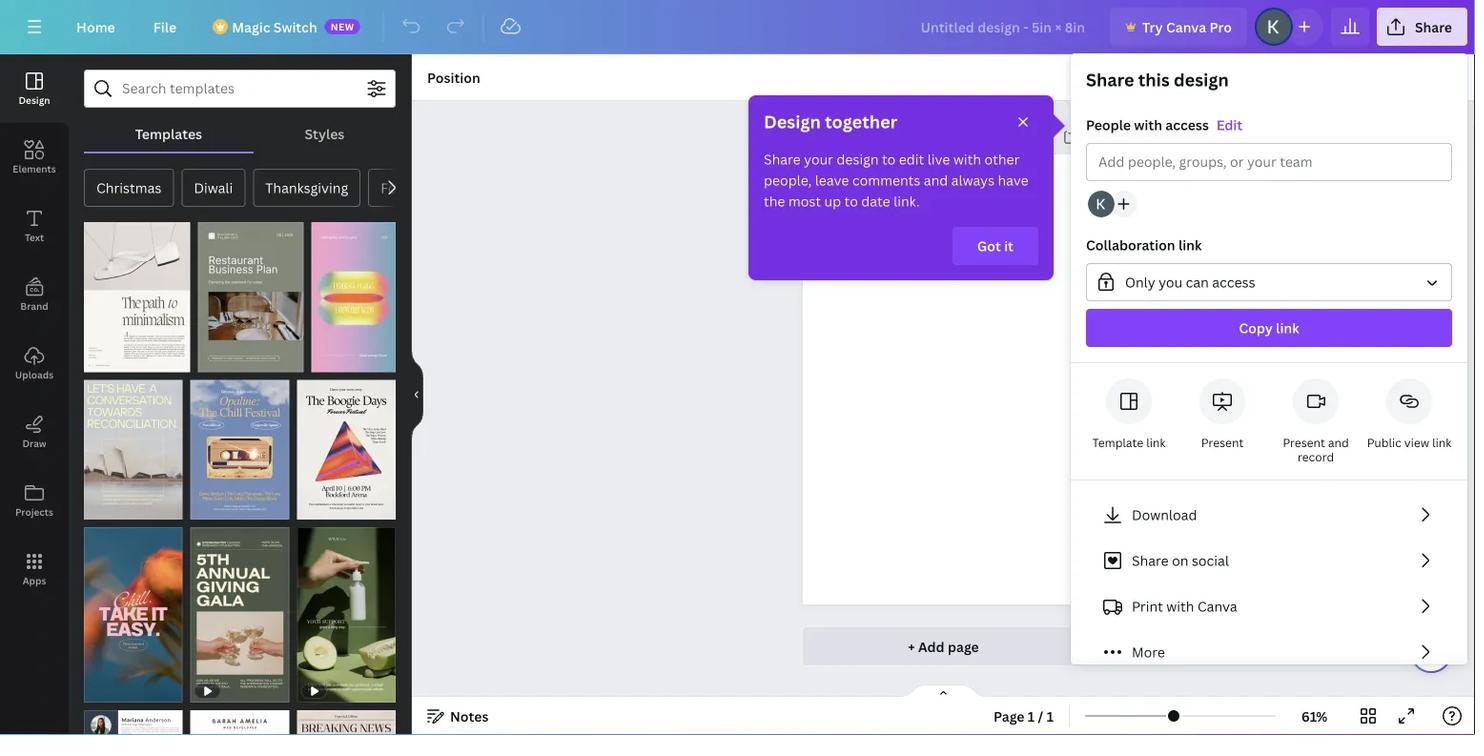 Task type: locate. For each thing, give the bounding box(es) containing it.
access right can
[[1212, 273, 1256, 291]]

brand button
[[0, 260, 69, 329]]

magic
[[232, 18, 270, 36]]

sky blue gold white 80s aesthetic music portrait trending portrait poster group
[[190, 368, 289, 520]]

61% button
[[1284, 701, 1346, 731]]

elegant minimalist cv resume group
[[190, 699, 289, 735]]

on
[[1172, 552, 1189, 570]]

most
[[789, 192, 821, 210]]

share inside button
[[1132, 552, 1169, 570]]

file
[[153, 18, 177, 36]]

edit
[[1217, 116, 1243, 134]]

and left public
[[1328, 435, 1349, 451]]

to right the up
[[844, 192, 858, 210]]

link right 'template'
[[1146, 435, 1166, 451]]

link right copy
[[1276, 319, 1299, 337]]

try
[[1142, 18, 1163, 36]]

design up elements button
[[19, 93, 50, 106]]

1 inside restaurant business plan in green white minimal corporate style group
[[207, 354, 213, 367]]

live
[[928, 150, 950, 168]]

present inside present and record
[[1283, 435, 1325, 451]]

list
[[1086, 496, 1452, 671]]

and inside share your design to edit live with other people, leave comments and always have the most up to date link.
[[924, 171, 948, 189]]

got
[[977, 237, 1001, 255]]

1 horizontal spatial with
[[1134, 116, 1162, 134]]

design up leave
[[837, 150, 879, 168]]

design inside share your design to edit live with other people, leave comments and always have the most up to date link.
[[837, 150, 879, 168]]

0 horizontal spatial to
[[844, 192, 858, 210]]

elegant minimalist cv resume image
[[190, 711, 289, 735]]

of inside cream black refined luxe elegant article page a4 document group
[[102, 354, 116, 367]]

share inside dropdown button
[[1415, 18, 1452, 36]]

uploads button
[[0, 329, 69, 398]]

1 horizontal spatial design
[[764, 110, 821, 134]]

0 vertical spatial with
[[1134, 116, 1162, 134]]

access left edit button
[[1166, 116, 1209, 134]]

1 present from the left
[[1201, 435, 1244, 451]]

1 vertical spatial with
[[953, 150, 981, 168]]

jan 26 cultural appreciation poster in light yellow light blue photocentric style image
[[84, 380, 183, 520]]

food button
[[368, 169, 425, 207]]

2 of from the left
[[216, 354, 230, 367]]

0 vertical spatial access
[[1166, 116, 1209, 134]]

with inside print with canva button
[[1167, 597, 1194, 616]]

people with access edit
[[1086, 116, 1243, 134]]

canva right try
[[1166, 18, 1207, 36]]

1 horizontal spatial and
[[1328, 435, 1349, 451]]

0 vertical spatial to
[[882, 150, 896, 168]]

1 of from the left
[[102, 354, 116, 367]]

1 right / at the bottom
[[1047, 707, 1054, 725]]

jan 26 cultural appreciation poster in light yellow light blue photocentric style group
[[84, 368, 183, 520]]

and down live
[[924, 171, 948, 189]]

elements
[[13, 162, 56, 175]]

edit button
[[1217, 114, 1243, 135]]

of for 15
[[216, 354, 230, 367]]

got it button
[[953, 227, 1038, 265]]

share for share your design to edit live with other people, leave comments and always have the most up to date link.
[[764, 150, 801, 168]]

copy link
[[1239, 319, 1299, 337]]

0 vertical spatial and
[[924, 171, 948, 189]]

share inside group
[[1086, 68, 1134, 92]]

up
[[824, 192, 841, 210]]

1 horizontal spatial to
[[882, 150, 896, 168]]

can
[[1186, 273, 1209, 291]]

design inside button
[[19, 93, 50, 106]]

1 horizontal spatial access
[[1212, 273, 1256, 291]]

of left 15
[[216, 354, 230, 367]]

canva down social
[[1198, 597, 1238, 616]]

1 vertical spatial canva
[[1198, 597, 1238, 616]]

draw
[[22, 437, 46, 450]]

position
[[427, 68, 480, 86]]

0 horizontal spatial with
[[953, 150, 981, 168]]

1 vertical spatial access
[[1212, 273, 1256, 291]]

notes button
[[420, 701, 496, 731]]

templates button
[[84, 115, 253, 152]]

hide image
[[411, 349, 423, 441]]

with inside share your design to edit live with other people, leave comments and always have the most up to date link.
[[953, 150, 981, 168]]

with up always
[[953, 150, 981, 168]]

present
[[1201, 435, 1244, 451], [1283, 435, 1325, 451]]

food
[[381, 179, 413, 197]]

link up only you can access at the right
[[1179, 236, 1202, 254]]

with inside share this design group
[[1134, 116, 1162, 134]]

2 vertical spatial with
[[1167, 597, 1194, 616]]

magic switch
[[232, 18, 317, 36]]

list containing download
[[1086, 496, 1452, 671]]

2 horizontal spatial with
[[1167, 597, 1194, 616]]

/
[[1038, 707, 1044, 725]]

restaurant business plan in green white minimal corporate style group
[[198, 211, 304, 372]]

people
[[1086, 116, 1131, 134]]

1 vertical spatial to
[[844, 192, 858, 210]]

and inside present and record
[[1328, 435, 1349, 451]]

1 left 2
[[93, 354, 99, 367]]

view
[[1404, 435, 1430, 451]]

show pages image
[[898, 684, 989, 699]]

page 1 / 1
[[994, 707, 1054, 725]]

ivory red pink 80s aesthetic music portrait trending poster image
[[297, 380, 396, 520]]

link
[[1179, 236, 1202, 254], [1276, 319, 1299, 337], [1146, 435, 1166, 451], [1432, 435, 1452, 451]]

it
[[1004, 237, 1014, 255]]

design inside group
[[1174, 68, 1229, 92]]

0 horizontal spatial and
[[924, 171, 948, 189]]

1 horizontal spatial of
[[216, 354, 230, 367]]

copy link button
[[1086, 309, 1452, 347]]

present for present and record
[[1283, 435, 1325, 451]]

switch
[[273, 18, 317, 36]]

1 horizontal spatial design
[[1174, 68, 1229, 92]]

thanksgiving
[[265, 179, 348, 197]]

Search templates search field
[[122, 71, 358, 107]]

with for print
[[1167, 597, 1194, 616]]

0 horizontal spatial present
[[1201, 435, 1244, 451]]

access inside button
[[1212, 273, 1256, 291]]

share inside share your design to edit live with other people, leave comments and always have the most up to date link.
[[764, 150, 801, 168]]

edit
[[899, 150, 924, 168]]

gold turquoise pink tactile psychedelic peaceful awareness quotes square psychedelic instagram story image
[[311, 222, 396, 372]]

social
[[1192, 552, 1229, 570]]

Only you can access button
[[1086, 263, 1452, 301]]

print with canva
[[1132, 597, 1238, 616]]

design up your
[[764, 110, 821, 134]]

access
[[1166, 116, 1209, 134], [1212, 273, 1256, 291]]

1 vertical spatial design
[[764, 110, 821, 134]]

present and record
[[1283, 435, 1349, 465]]

1
[[93, 354, 99, 367], [207, 354, 213, 367], [1028, 707, 1035, 725], [1047, 707, 1054, 725]]

and
[[924, 171, 948, 189], [1328, 435, 1349, 451]]

home
[[76, 18, 115, 36]]

1 of 15
[[207, 354, 244, 367]]

design right "this"
[[1174, 68, 1229, 92]]

file button
[[138, 8, 192, 46]]

projects button
[[0, 466, 69, 535]]

more button
[[1086, 633, 1452, 671]]

design
[[1174, 68, 1229, 92], [837, 150, 879, 168]]

0 vertical spatial canva
[[1166, 18, 1207, 36]]

design for design
[[19, 93, 50, 106]]

share
[[1415, 18, 1452, 36], [1086, 68, 1134, 92], [764, 150, 801, 168], [1132, 552, 1169, 570]]

pro
[[1210, 18, 1232, 36]]

public view link
[[1367, 435, 1452, 451]]

copy
[[1239, 319, 1273, 337]]

of left 2
[[102, 354, 116, 367]]

0 horizontal spatial design
[[19, 93, 50, 106]]

christmas
[[96, 179, 162, 197]]

canva assistant image
[[1420, 641, 1443, 664]]

page
[[948, 637, 979, 656]]

to up comments
[[882, 150, 896, 168]]

to
[[882, 150, 896, 168], [844, 192, 858, 210]]

comments
[[852, 171, 921, 189]]

+ add page button
[[803, 627, 1084, 666]]

text
[[25, 231, 44, 244]]

black white minimalist cv resume group
[[84, 699, 183, 735]]

link inside button
[[1276, 319, 1299, 337]]

share for share on social
[[1132, 552, 1169, 570]]

with right people
[[1134, 116, 1162, 134]]

design
[[19, 93, 50, 106], [764, 110, 821, 134]]

2 present from the left
[[1283, 435, 1325, 451]]

1 vertical spatial and
[[1328, 435, 1349, 451]]

1 vertical spatial design
[[837, 150, 879, 168]]

0 vertical spatial design
[[1174, 68, 1229, 92]]

0 horizontal spatial of
[[102, 354, 116, 367]]

leave
[[815, 171, 849, 189]]

0 vertical spatial design
[[19, 93, 50, 106]]

with right print
[[1167, 597, 1194, 616]]

0 horizontal spatial design
[[837, 150, 879, 168]]

diwali button
[[182, 169, 245, 207]]

1 left 15
[[207, 354, 213, 367]]

denim blue scarlet pink experimental type anxiety-calming motivational phone wallpaper group
[[84, 516, 183, 703]]

of inside restaurant business plan in green white minimal corporate style group
[[216, 354, 230, 367]]

record
[[1298, 449, 1334, 465]]

1 horizontal spatial present
[[1283, 435, 1325, 451]]

collaboration link
[[1086, 236, 1202, 254]]

more
[[1132, 643, 1165, 661]]

public
[[1367, 435, 1402, 451]]

share button
[[1377, 8, 1468, 46]]

share for share
[[1415, 18, 1452, 36]]

share this design group
[[1071, 68, 1468, 363]]



Task type: describe. For each thing, give the bounding box(es) containing it.
ivory red pink 80s aesthetic music portrait trending poster group
[[297, 368, 396, 520]]

uploads
[[15, 368, 54, 381]]

2
[[119, 354, 125, 367]]

design button
[[0, 54, 69, 123]]

gold turquoise pink tactile psychedelic peaceful awareness quotes square psychedelic instagram story group
[[311, 211, 396, 372]]

brand
[[20, 299, 48, 312]]

+
[[908, 637, 915, 656]]

position button
[[420, 62, 488, 93]]

styles button
[[253, 115, 396, 152]]

apps
[[23, 574, 46, 587]]

dark green white photocentric neutral clean beauty brands sustainable beauty your story group
[[297, 516, 396, 703]]

black vintage newspaper birthday party poster group
[[297, 699, 396, 735]]

template link
[[1092, 435, 1166, 451]]

only
[[1125, 273, 1155, 291]]

projects
[[15, 505, 53, 518]]

always
[[951, 171, 995, 189]]

share for share this design
[[1086, 68, 1134, 92]]

try canva pro
[[1142, 18, 1232, 36]]

this
[[1138, 68, 1170, 92]]

main menu bar
[[0, 0, 1475, 54]]

template
[[1092, 435, 1144, 451]]

link right view
[[1432, 435, 1452, 451]]

new
[[331, 20, 355, 33]]

black white minimalist cv resume image
[[84, 711, 183, 735]]

denim blue scarlet pink experimental type anxiety-calming motivational phone wallpaper image
[[84, 527, 183, 703]]

apps button
[[0, 535, 69, 604]]

people,
[[764, 171, 812, 189]]

print
[[1132, 597, 1163, 616]]

link for template link
[[1146, 435, 1166, 451]]

templates
[[135, 124, 202, 143]]

Add people, groups, or your team text field
[[1099, 144, 1440, 180]]

link for copy link
[[1276, 319, 1299, 337]]

design together
[[764, 110, 898, 134]]

print with canva button
[[1086, 587, 1452, 626]]

15
[[232, 354, 244, 367]]

link.
[[894, 192, 920, 210]]

canva inside list
[[1198, 597, 1238, 616]]

sky blue gold white 80s aesthetic music portrait trending portrait poster image
[[190, 380, 289, 520]]

+ add page
[[908, 637, 979, 656]]

design for your
[[837, 150, 879, 168]]

only you can access
[[1125, 273, 1256, 291]]

design for this
[[1174, 68, 1229, 92]]

you
[[1159, 273, 1183, 291]]

1 of 2
[[93, 354, 125, 367]]

notes
[[450, 707, 489, 725]]

download
[[1132, 506, 1197, 524]]

share on social button
[[1086, 542, 1452, 580]]

draw button
[[0, 398, 69, 466]]

text button
[[0, 192, 69, 260]]

got it
[[977, 237, 1014, 255]]

present for present
[[1201, 435, 1244, 451]]

add
[[918, 637, 945, 656]]

Design title text field
[[905, 8, 1102, 46]]

date
[[861, 192, 890, 210]]

download button
[[1086, 496, 1452, 534]]

page
[[994, 707, 1025, 725]]

styles
[[305, 124, 345, 143]]

side panel tab list
[[0, 54, 69, 604]]

cream black refined luxe elegant article page a4 document group
[[84, 211, 190, 372]]

61%
[[1301, 707, 1328, 725]]

0 horizontal spatial access
[[1166, 116, 1209, 134]]

christmas button
[[84, 169, 174, 207]]

charity gala your story in dark green light yellow classy minimalist style group
[[190, 516, 289, 703]]

link for collaboration link
[[1179, 236, 1202, 254]]

of for 2
[[102, 354, 116, 367]]

your
[[804, 150, 833, 168]]

share on social
[[1132, 552, 1229, 570]]

elements button
[[0, 123, 69, 192]]

black vintage newspaper birthday party poster image
[[297, 711, 396, 735]]

design for design together
[[764, 110, 821, 134]]

share your design to edit live with other people, leave comments and always have the most up to date link.
[[764, 150, 1029, 210]]

canva inside "main" menu bar
[[1166, 18, 1207, 36]]

1 inside cream black refined luxe elegant article page a4 document group
[[93, 354, 99, 367]]

diwali
[[194, 179, 233, 197]]

other
[[985, 150, 1020, 168]]

try canva pro button
[[1110, 8, 1247, 46]]

with for people
[[1134, 116, 1162, 134]]

have
[[998, 171, 1029, 189]]

1 left / at the bottom
[[1028, 707, 1035, 725]]

thanksgiving button
[[253, 169, 361, 207]]

share this design
[[1086, 68, 1229, 92]]

the
[[764, 192, 785, 210]]

home link
[[61, 8, 130, 46]]



Task type: vqa. For each thing, say whether or not it's contained in the screenshot.
the + Add page button
yes



